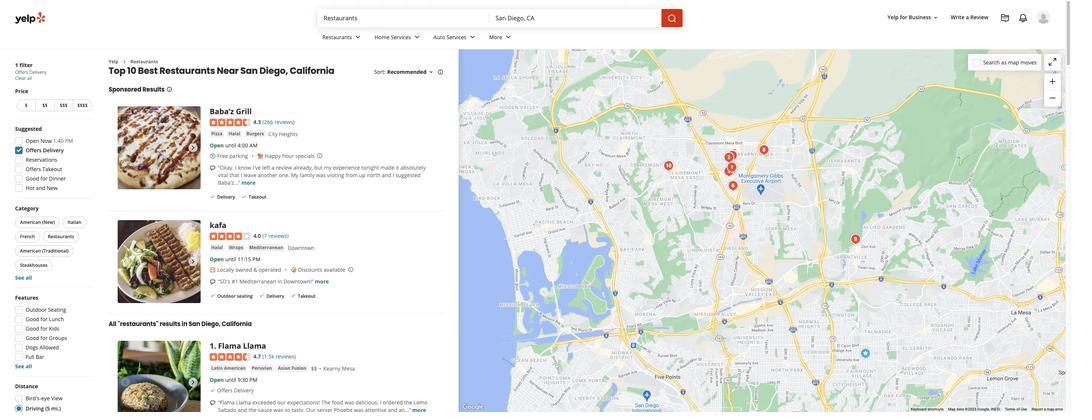 Task type: describe. For each thing, give the bounding box(es) containing it.
1 vertical spatial more
[[315, 278, 329, 285]]

yelp for yelp link
[[109, 58, 118, 65]]

16 discount available v2 image
[[291, 267, 297, 273]]

next image for open until 11:15 pm
[[189, 258, 198, 267]]

1 horizontal spatial diego,
[[260, 65, 288, 77]]

0 vertical spatial llama
[[243, 341, 266, 352]]

restaurants inside button
[[48, 234, 74, 240]]

server
[[317, 407, 333, 412]]

0 horizontal spatial 16 checkmark v2 image
[[210, 194, 216, 200]]

1 vertical spatial pm
[[253, 256, 261, 263]]

none field "find"
[[324, 14, 484, 22]]

map for moves
[[1009, 59, 1020, 66]]

pm for 1 filter
[[65, 137, 73, 145]]

discounts available
[[298, 266, 346, 274]]

in for san
[[182, 320, 187, 329]]

good for good for dinner
[[26, 175, 39, 182]]

heights
[[279, 131, 298, 138]]

so
[[285, 407, 290, 412]]

16 checkmark v2 image for offers delivery
[[210, 388, 216, 394]]

open for open now 1:40 pm
[[26, 137, 39, 145]]

expand map image
[[1049, 57, 1058, 66]]

clear all link
[[15, 75, 32, 82]]

hot and new
[[26, 185, 58, 192]]

filter
[[19, 62, 33, 69]]

open until 11:15 pm
[[210, 256, 261, 263]]

$$ button
[[35, 100, 54, 111]]

next image for open until 9:30 pm
[[189, 378, 198, 387]]

1 vertical spatial san
[[189, 320, 200, 329]]

outdoor seating
[[217, 293, 253, 299]]

good for good for kids
[[26, 325, 39, 332]]

was down our
[[274, 407, 283, 412]]

4 star rating image
[[210, 233, 251, 240]]

24 chevron down v2 image for home services
[[413, 33, 422, 42]]

kafa image
[[118, 221, 201, 304]]

for for kids
[[40, 325, 48, 332]]

made
[[381, 164, 395, 171]]

free
[[217, 152, 228, 160]]

.
[[214, 341, 216, 352]]

write a review link
[[948, 11, 992, 24]]

(1.5k reviews)
[[263, 353, 296, 361]]

for for groups
[[40, 335, 48, 342]]

delivery inside 1 filter offers delivery clear all
[[29, 69, 46, 75]]

sort:
[[374, 68, 386, 76]]

see all button for category
[[15, 274, 32, 282]]

asian fusion
[[278, 365, 307, 372]]

services for auto services
[[447, 33, 467, 41]]

4.0 link
[[254, 232, 261, 240]]

up
[[359, 172, 366, 179]]

16 speech v2 image for kafa
[[210, 279, 216, 285]]

1 horizontal spatial halal button
[[227, 130, 242, 138]]

offers inside 1 filter offers delivery clear all
[[15, 69, 28, 75]]

results
[[160, 320, 181, 329]]

visiting
[[327, 172, 344, 179]]

mediterranean link
[[248, 244, 285, 252]]

10
[[127, 65, 136, 77]]

owned
[[235, 266, 252, 274]]

good for lunch
[[26, 316, 64, 323]]

good for good for groups
[[26, 335, 39, 342]]

view
[[51, 395, 63, 402]]

zoom in image
[[1049, 77, 1058, 86]]

italian button
[[63, 217, 86, 228]]

0 vertical spatial halal link
[[227, 130, 242, 138]]

16 happy hour specials v2 image
[[257, 153, 263, 159]]

(266
[[263, 119, 273, 126]]

16 speech v2 image
[[210, 400, 216, 406]]

park social image
[[757, 143, 772, 158]]

(7 reviews) link
[[263, 232, 289, 240]]

1:40
[[53, 137, 64, 145]]

and right saltado
[[238, 407, 247, 412]]

see all for features
[[15, 363, 32, 370]]

french button
[[15, 231, 40, 243]]

keyboard shortcuts
[[912, 408, 944, 412]]

flama llama image
[[118, 341, 201, 412]]

report
[[1032, 408, 1044, 412]]

burgers
[[246, 131, 264, 137]]

until for baba'z grill
[[225, 142, 236, 149]]

for for lunch
[[40, 316, 48, 323]]

am
[[250, 142, 258, 149]]

delicious.
[[356, 399, 379, 407]]

kearny
[[324, 365, 341, 373]]

services for home services
[[391, 33, 411, 41]]

burgers button
[[245, 130, 266, 138]]

attentive
[[365, 407, 387, 412]]

recommended
[[387, 68, 427, 76]]

previous image for kafa
[[121, 258, 130, 267]]

an…"
[[399, 407, 411, 412]]

"flama
[[218, 399, 235, 407]]

allowed
[[39, 344, 59, 351]]

terms of use link
[[1006, 408, 1028, 412]]

next image
[[189, 144, 198, 153]]

(1.5k
[[263, 353, 274, 361]]

previous image
[[121, 378, 130, 387]]

was up phoebe
[[345, 399, 354, 407]]

business
[[909, 14, 932, 21]]

4.7 star rating image
[[210, 354, 251, 361]]

more link for kafa
[[315, 278, 329, 285]]

downtown
[[288, 245, 315, 252]]

best
[[138, 65, 158, 77]]

Find text field
[[324, 14, 484, 22]]

16 chevron down v2 image for recommended
[[428, 69, 434, 75]]

until for kafa
[[225, 256, 236, 263]]

pizza
[[211, 131, 223, 137]]

baba'z grill image
[[118, 107, 201, 190]]

0 horizontal spatial takeout
[[42, 166, 62, 173]]

open for open until 4:00 am
[[210, 142, 224, 149]]

offers up ""flama" in the left of the page
[[217, 387, 233, 394]]

"okay.
[[218, 164, 234, 171]]

asian fusion link
[[277, 365, 308, 373]]

american inside 'button'
[[224, 365, 246, 372]]

11:15
[[238, 256, 251, 263]]

peruvian link
[[250, 365, 274, 373]]

of
[[1017, 408, 1021, 412]]

seating
[[48, 306, 66, 314]]

mike's red tacos image
[[661, 159, 676, 174]]

french
[[20, 234, 35, 240]]

sauce
[[258, 407, 272, 412]]

and down ordered
[[388, 407, 398, 412]]

recommended button
[[387, 68, 434, 76]]

more
[[489, 33, 503, 41]]

1 horizontal spatial california
[[290, 65, 335, 77]]

review
[[276, 164, 292, 171]]

one.
[[279, 172, 290, 179]]

restaurants inside 'business categories' element
[[323, 33, 352, 41]]

outdoor for outdoor seating
[[26, 306, 47, 314]]

the
[[322, 399, 331, 407]]

data
[[957, 408, 965, 412]]

kafa
[[210, 221, 227, 231]]

north
[[367, 172, 381, 179]]

cross street image
[[724, 162, 739, 177]]

1 horizontal spatial 16 info v2 image
[[438, 69, 444, 75]]

leave
[[244, 172, 257, 179]]

"sd's #1 mediterranean in downtown!" more
[[218, 278, 329, 285]]

2 vertical spatial reviews)
[[276, 353, 296, 361]]

©2023
[[966, 408, 977, 412]]

1 for 1 filter offers delivery clear all
[[15, 62, 18, 69]]

sponsored results
[[109, 85, 165, 94]]

left
[[262, 164, 270, 171]]

0 horizontal spatial halal link
[[210, 244, 225, 252]]

see for features
[[15, 363, 24, 370]]

write a review
[[951, 14, 989, 21]]

search image
[[668, 14, 677, 23]]

(266 reviews) link
[[263, 118, 295, 126]]

my
[[291, 172, 299, 179]]

see all for category
[[15, 274, 32, 282]]

1 horizontal spatial restaurants link
[[317, 27, 369, 49]]

keyboard
[[912, 408, 927, 412]]

0 horizontal spatial diego,
[[202, 320, 221, 329]]

open now 1:40 pm
[[26, 137, 73, 145]]

full
[[26, 354, 34, 361]]

all
[[109, 320, 116, 329]]

1 horizontal spatial san
[[241, 65, 258, 77]]

1 vertical spatial halal button
[[210, 244, 225, 252]]

more link for baba'z grill
[[242, 179, 256, 186]]

baba'z grill
[[210, 107, 252, 117]]

tasty.
[[292, 407, 305, 412]]

phoebe
[[334, 407, 353, 412]]

parking
[[230, 152, 248, 160]]

option group containing distance
[[13, 383, 94, 412]]

16 checkmark v2 image for outdoor seating
[[210, 293, 216, 299]]

price
[[15, 88, 28, 95]]

$$ inside $$ button
[[42, 102, 48, 109]]

from
[[346, 172, 358, 179]]

pizza button
[[210, 130, 224, 138]]

zoom out image
[[1049, 94, 1058, 103]]

dogs
[[26, 344, 38, 351]]

24 chevron down v2 image for more
[[504, 33, 513, 42]]

see for category
[[15, 274, 24, 282]]

experience
[[333, 164, 360, 171]]

and inside "okay. i know i've left a review already, but my experience tonight made it absolutely vital that i leave another one. my family was visiting from up north and i suggested baba'z…"
[[382, 172, 392, 179]]

0 vertical spatial more
[[242, 179, 256, 186]]

0 horizontal spatial restaurants link
[[131, 58, 158, 65]]

4.3
[[254, 119, 261, 126]]

$$$$ button
[[73, 100, 92, 111]]

16 checkmark v2 image for kafa
[[259, 293, 265, 299]]

16 chevron right v2 image
[[121, 59, 127, 65]]

business categories element
[[317, 27, 1051, 49]]

map for error
[[1047, 408, 1055, 412]]

more link
[[483, 27, 519, 49]]

baba'z grill image
[[858, 346, 873, 362]]

mesa
[[342, 365, 355, 373]]

16 checkmark v2 image for takeout
[[290, 293, 296, 299]]

tyler b. image
[[1037, 10, 1051, 24]]

category
[[15, 205, 39, 212]]

for for dinner
[[40, 175, 48, 182]]

groups
[[49, 335, 67, 342]]

2 vertical spatial takeout
[[298, 293, 316, 299]]



Task type: vqa. For each thing, say whether or not it's contained in the screenshot.
the my to the right
no



Task type: locate. For each thing, give the bounding box(es) containing it.
wraps
[[229, 245, 243, 251]]

outdoor seating
[[26, 306, 66, 314]]

in for downtown!"
[[278, 278, 282, 285]]

0 horizontal spatial services
[[391, 33, 411, 41]]

reviews) for baba'z grill
[[275, 119, 295, 126]]

16 checkmark v2 image down downtown!"
[[290, 293, 296, 299]]

for inside button
[[901, 14, 908, 21]]

american (traditional) button
[[15, 246, 74, 257]]

open up "16 locally owned v2" image
[[210, 256, 224, 263]]

offers delivery for sponsored results
[[217, 387, 254, 394]]

16 chevron down v2 image
[[933, 15, 939, 21], [428, 69, 434, 75]]

1 horizontal spatial the
[[404, 399, 412, 407]]

2 vertical spatial all
[[26, 363, 32, 370]]

map region
[[435, 20, 1072, 412]]

latin
[[211, 365, 223, 372]]

all
[[27, 75, 32, 82], [26, 274, 32, 282], [26, 363, 32, 370]]

0 vertical spatial map
[[1009, 59, 1020, 66]]

1 none field from the left
[[324, 14, 484, 22]]

price group
[[15, 88, 94, 113]]

1 see all button from the top
[[15, 274, 32, 282]]

san right the near
[[241, 65, 258, 77]]

1 horizontal spatial services
[[447, 33, 467, 41]]

1 24 chevron down v2 image from the left
[[468, 33, 477, 42]]

(traditional)
[[42, 248, 69, 254]]

in down operated
[[278, 278, 282, 285]]

2 services from the left
[[447, 33, 467, 41]]

terms
[[1006, 408, 1016, 412]]

services right auto
[[447, 33, 467, 41]]

None field
[[324, 14, 484, 22], [496, 14, 656, 22]]

for down offers takeout
[[40, 175, 48, 182]]

ordered
[[383, 399, 403, 407]]

good up 'hot' at top
[[26, 175, 39, 182]]

halal link up open until 4:00 am
[[227, 130, 242, 138]]

2 24 chevron down v2 image from the left
[[504, 33, 513, 42]]

outdoor for outdoor seating
[[217, 293, 236, 299]]

results
[[143, 85, 165, 94]]

see all button for features
[[15, 363, 32, 370]]

0 vertical spatial offers delivery
[[26, 147, 64, 154]]

flama
[[218, 341, 241, 352]]

$ button
[[17, 100, 35, 111]]

0 vertical spatial more link
[[242, 179, 256, 186]]

24 chevron down v2 image left home
[[354, 33, 363, 42]]

0 horizontal spatial 24 chevron down v2 image
[[468, 33, 477, 42]]

16 checkmark v2 image up kafa link
[[210, 194, 216, 200]]

was down delicious.
[[354, 407, 364, 412]]

0 vertical spatial 16 speech v2 image
[[210, 165, 216, 171]]

use
[[1021, 408, 1028, 412]]

1 horizontal spatial more
[[315, 278, 329, 285]]

that
[[230, 172, 240, 179]]

specials
[[296, 152, 315, 160]]

0 horizontal spatial more link
[[242, 179, 256, 186]]

24 chevron down v2 image for auto services
[[468, 33, 477, 42]]

notifications image
[[1019, 14, 1028, 23]]

offers down filter
[[15, 69, 28, 75]]

0 vertical spatial a
[[967, 14, 970, 21]]

llama inside "flama llama exceeded our expectations! the food was delicious. i ordered the lomo saltado and the sauce was so tasty. our server phoebe was attentive and an…"
[[236, 399, 251, 407]]

reviews) up asian
[[276, 353, 296, 361]]

a for report
[[1044, 408, 1047, 412]]

dinner
[[49, 175, 66, 182]]

24 chevron down v2 image left auto
[[413, 33, 422, 42]]

steakhouses button
[[15, 260, 53, 271]]

0 horizontal spatial yelp
[[109, 58, 118, 65]]

2 none field from the left
[[496, 14, 656, 22]]

food
[[332, 399, 344, 407]]

16 speech v2 image down '16 parking v2' image
[[210, 165, 216, 171]]

wraps link
[[228, 244, 245, 252]]

1 vertical spatial 1
[[210, 341, 214, 352]]

"sd's
[[218, 278, 230, 285]]

halal down 4 star rating image
[[211, 245, 223, 251]]

16 speech v2 image left "sd's
[[210, 279, 216, 285]]

0 horizontal spatial halal button
[[210, 244, 225, 252]]

0 vertical spatial american
[[20, 219, 41, 226]]

4.0
[[254, 233, 261, 240]]

slideshow element
[[118, 107, 201, 190], [118, 221, 201, 304], [118, 341, 201, 412]]

0 vertical spatial mediterranean
[[249, 245, 283, 251]]

review
[[971, 14, 989, 21]]

1 horizontal spatial 16 chevron down v2 image
[[933, 15, 939, 21]]

0 vertical spatial halal
[[229, 131, 240, 137]]

good for good for lunch
[[26, 316, 39, 323]]

0 horizontal spatial 24 chevron down v2 image
[[354, 33, 363, 42]]

delivery down 9:30
[[234, 387, 254, 394]]

offers delivery for 1 filter
[[26, 147, 64, 154]]

option group
[[13, 383, 94, 412]]

24 chevron down v2 image inside home services "link"
[[413, 33, 422, 42]]

latin american link
[[210, 365, 247, 373]]

1 vertical spatial see
[[15, 363, 24, 370]]

2 vertical spatial a
[[1044, 408, 1047, 412]]

new
[[47, 185, 58, 192]]

16 parking v2 image
[[210, 153, 216, 159]]

1 vertical spatial a
[[272, 164, 275, 171]]

operated
[[259, 266, 281, 274]]

1 horizontal spatial $$
[[311, 365, 317, 373]]

american down french button on the bottom of page
[[20, 248, 41, 254]]

16 info v2 image right results
[[166, 87, 172, 93]]

4.7
[[254, 353, 261, 361]]

4 good from the top
[[26, 335, 39, 342]]

0 horizontal spatial offers delivery
[[26, 147, 64, 154]]

pm up &
[[253, 256, 261, 263]]

1 vertical spatial the
[[249, 407, 257, 412]]

1 vertical spatial map
[[1047, 408, 1055, 412]]

american (new) button
[[15, 217, 60, 228]]

all for features
[[26, 363, 32, 370]]

a inside "okay. i know i've left a review already, but my experience tonight made it absolutely vital that i leave another one. my family was visiting from up north and i suggested baba'z…"
[[272, 164, 275, 171]]

9:30
[[238, 377, 248, 384]]

1 services from the left
[[391, 33, 411, 41]]

1 vertical spatial llama
[[236, 399, 251, 407]]

latin american button
[[210, 365, 247, 373]]

outdoor down "sd's
[[217, 293, 236, 299]]

1 vertical spatial all
[[26, 274, 32, 282]]

yelp
[[888, 14, 899, 21], [109, 58, 118, 65]]

suggested
[[15, 125, 42, 132]]

group containing category
[[14, 205, 94, 282]]

0 horizontal spatial none field
[[324, 14, 484, 22]]

a right 'left'
[[272, 164, 275, 171]]

halal button down 4 star rating image
[[210, 244, 225, 252]]

the left sauce
[[249, 407, 257, 412]]

0 vertical spatial california
[[290, 65, 335, 77]]

hi dumplings image
[[849, 232, 864, 247]]

american down category
[[20, 219, 41, 226]]

for left business
[[901, 14, 908, 21]]

0 vertical spatial restaurants link
[[317, 27, 369, 49]]

open up '16 parking v2' image
[[210, 142, 224, 149]]

1 see all from the top
[[15, 274, 32, 282]]

16 info v2 image right the 'recommended' 'popup button'
[[438, 69, 444, 75]]

it
[[396, 164, 399, 171]]

1 vertical spatial reviews)
[[269, 233, 289, 240]]

slideshow element for kafa
[[118, 221, 201, 304]]

map data ©2023 google, inegi
[[949, 408, 1001, 412]]

yun tea house image
[[722, 164, 737, 179]]

all "restaurants" results in san diego, california
[[109, 320, 252, 329]]

1 horizontal spatial halal
[[229, 131, 240, 137]]

mediterranean down (7
[[249, 245, 283, 251]]

italian
[[68, 219, 81, 226]]

more link down the discounts available
[[315, 278, 329, 285]]

map left the error
[[1047, 408, 1055, 412]]

for up good for kids
[[40, 316, 48, 323]]

1 next image from the top
[[189, 258, 198, 267]]

google image
[[461, 403, 486, 412]]

hot
[[26, 185, 35, 192]]

2 previous image from the top
[[121, 258, 130, 267]]

1 horizontal spatial 24 chevron down v2 image
[[504, 33, 513, 42]]

0 horizontal spatial the
[[249, 407, 257, 412]]

seating
[[237, 293, 253, 299]]

1 horizontal spatial halal link
[[227, 130, 242, 138]]

0 vertical spatial halal button
[[227, 130, 242, 138]]

until down "latin american" 'button'
[[225, 377, 236, 384]]

24 chevron down v2 image
[[468, 33, 477, 42], [504, 33, 513, 42]]

1 vertical spatial previous image
[[121, 258, 130, 267]]

none field near
[[496, 14, 656, 22]]

24 chevron down v2 image inside the auto services link
[[468, 33, 477, 42]]

delivery down baba'z…"
[[217, 194, 235, 200]]

2 vertical spatial pm
[[250, 377, 258, 384]]

1 vertical spatial outdoor
[[26, 306, 47, 314]]

16 speech v2 image
[[210, 165, 216, 171], [210, 279, 216, 285]]

0 horizontal spatial halal
[[211, 245, 223, 251]]

map
[[1009, 59, 1020, 66], [1047, 408, 1055, 412]]

a for write
[[967, 14, 970, 21]]

more down the discounts available
[[315, 278, 329, 285]]

1 horizontal spatial map
[[1047, 408, 1055, 412]]

reservations
[[26, 156, 57, 163]]

0 vertical spatial slideshow element
[[118, 107, 201, 190]]

16 chevron down v2 image for yelp for business
[[933, 15, 939, 21]]

for down good for kids
[[40, 335, 48, 342]]

2 see all from the top
[[15, 363, 32, 370]]

delivery down filter
[[29, 69, 46, 75]]

0 vertical spatial outdoor
[[217, 293, 236, 299]]

16 locally owned v2 image
[[210, 267, 216, 273]]

grill
[[236, 107, 252, 117]]

0 horizontal spatial 16 info v2 image
[[166, 87, 172, 93]]

fusion
[[292, 365, 307, 372]]

features
[[15, 294, 38, 302]]

american for american (traditional)
[[20, 248, 41, 254]]

another
[[258, 172, 278, 179]]

llama right ""flama" in the left of the page
[[236, 399, 251, 407]]

1 vertical spatial halal link
[[210, 244, 225, 252]]

24 chevron down v2 image
[[354, 33, 363, 42], [413, 33, 422, 42]]

american (traditional)
[[20, 248, 69, 254]]

the
[[404, 399, 412, 407], [249, 407, 257, 412]]

a right the write on the top
[[967, 14, 970, 21]]

was
[[316, 172, 326, 179], [345, 399, 354, 407], [274, 407, 283, 412], [354, 407, 364, 412]]

outdoor up good for lunch
[[26, 306, 47, 314]]

group containing suggested
[[13, 125, 94, 194]]

0 vertical spatial all
[[27, 75, 32, 82]]

1 see from the top
[[15, 274, 24, 282]]

2 16 speech v2 image from the top
[[210, 279, 216, 285]]

all inside 1 filter offers delivery clear all
[[27, 75, 32, 82]]

1 horizontal spatial outdoor
[[217, 293, 236, 299]]

2 good from the top
[[26, 316, 39, 323]]

halal button up open until 4:00 am
[[227, 130, 242, 138]]

yelp link
[[109, 58, 118, 65]]

slideshow element for baba'z grill
[[118, 107, 201, 190]]

1 horizontal spatial takeout
[[249, 194, 267, 200]]

all down steakhouses button
[[26, 274, 32, 282]]

i right that
[[241, 172, 242, 179]]

i up that
[[235, 164, 237, 171]]

16 chevron down v2 image inside "yelp for business" button
[[933, 15, 939, 21]]

3 good from the top
[[26, 325, 39, 332]]

mediterranean inside button
[[249, 245, 283, 251]]

auto services link
[[428, 27, 483, 49]]

0 vertical spatial 1
[[15, 62, 18, 69]]

as
[[1002, 59, 1007, 66]]

0 horizontal spatial california
[[222, 320, 252, 329]]

restaurants button
[[43, 231, 79, 243]]

i up attentive
[[380, 399, 382, 407]]

$$ right fusion
[[311, 365, 317, 373]]

1 24 chevron down v2 image from the left
[[354, 33, 363, 42]]

16 chevron down v2 image right business
[[933, 15, 939, 21]]

lunch
[[49, 316, 64, 323]]

halal link down 4 star rating image
[[210, 244, 225, 252]]

1 vertical spatial halal
[[211, 245, 223, 251]]

all down full at the left bottom of page
[[26, 363, 32, 370]]

3 until from the top
[[225, 377, 236, 384]]

2 24 chevron down v2 image from the left
[[413, 33, 422, 42]]

1 vertical spatial offers delivery
[[217, 387, 254, 394]]

offers delivery down open until 9:30 pm
[[217, 387, 254, 394]]

diego,
[[260, 65, 288, 77], [202, 320, 221, 329]]

1 vertical spatial takeout
[[249, 194, 267, 200]]

2 vertical spatial until
[[225, 377, 236, 384]]

0 vertical spatial previous image
[[121, 144, 130, 153]]

american up open until 9:30 pm
[[224, 365, 246, 372]]

1 slideshow element from the top
[[118, 107, 201, 190]]

(266 reviews)
[[263, 119, 295, 126]]

reviews) for kafa
[[269, 233, 289, 240]]

16 chevron down v2 image inside the 'recommended' 'popup button'
[[428, 69, 434, 75]]

california
[[290, 65, 335, 77], [222, 320, 252, 329]]

1 horizontal spatial in
[[278, 278, 282, 285]]

16 checkmark v2 image up 16 speech v2 image
[[210, 388, 216, 394]]

16 chevron down v2 image right recommended
[[428, 69, 434, 75]]

open for open until 9:30 pm
[[210, 377, 224, 384]]

outdoor
[[217, 293, 236, 299], [26, 306, 47, 314]]

1 horizontal spatial yelp
[[888, 14, 899, 21]]

and inside group
[[36, 185, 45, 192]]

user actions element
[[882, 9, 1062, 56]]

0 horizontal spatial more
[[242, 179, 256, 186]]

0 vertical spatial $$
[[42, 102, 48, 109]]

0 horizontal spatial a
[[272, 164, 275, 171]]

1 until from the top
[[225, 142, 236, 149]]

2 see from the top
[[15, 363, 24, 370]]

4.3 star rating image
[[210, 119, 251, 126]]

mediterranean down &
[[240, 278, 276, 285]]

reviews) right (7
[[269, 233, 289, 240]]

american for american (new)
[[20, 219, 41, 226]]

offers up reservations
[[26, 147, 42, 154]]

1 vertical spatial yelp
[[109, 58, 118, 65]]

0 horizontal spatial $$
[[42, 102, 48, 109]]

good up good for kids
[[26, 316, 39, 323]]

pm for sponsored results
[[250, 377, 258, 384]]

0 vertical spatial see all button
[[15, 274, 32, 282]]

and right 'hot' at top
[[36, 185, 45, 192]]

24 chevron down v2 image inside more link
[[504, 33, 513, 42]]

halal button
[[227, 130, 242, 138], [210, 244, 225, 252]]

projects image
[[1001, 14, 1010, 23]]

offers down reservations
[[26, 166, 41, 173]]

a right report
[[1044, 408, 1047, 412]]

for down good for lunch
[[40, 325, 48, 332]]

all right clear
[[27, 75, 32, 82]]

0 vertical spatial san
[[241, 65, 258, 77]]

more link down leave
[[242, 179, 256, 186]]

2 vertical spatial american
[[224, 365, 246, 372]]

saltado
[[218, 407, 237, 412]]

group containing features
[[13, 294, 94, 371]]

formoosa image
[[722, 150, 737, 165]]

16 info v2 image
[[438, 69, 444, 75], [166, 87, 172, 93]]

3 slideshow element from the top
[[118, 341, 201, 412]]

24 chevron down v2 image right more
[[504, 33, 513, 42]]

american
[[20, 219, 41, 226], [20, 248, 41, 254], [224, 365, 246, 372]]

1 left flama on the left of page
[[210, 341, 214, 352]]

2 slideshow element from the top
[[118, 221, 201, 304]]

0 vertical spatial in
[[278, 278, 282, 285]]

services right home
[[391, 33, 411, 41]]

was inside "okay. i know i've left a review already, but my experience tonight made it absolutely vital that i leave another one. my family was visiting from up north and i suggested baba'z…"
[[316, 172, 326, 179]]

1 for 1 . flama llama
[[210, 341, 214, 352]]

1 vertical spatial 16 chevron down v2 image
[[428, 69, 434, 75]]

services inside "link"
[[391, 33, 411, 41]]

see all button down full at the left bottom of page
[[15, 363, 32, 370]]

see all down full at the left bottom of page
[[15, 363, 32, 370]]

1 vertical spatial american
[[20, 248, 41, 254]]

0 horizontal spatial map
[[1009, 59, 1020, 66]]

$$ left '$$$' button on the top
[[42, 102, 48, 109]]

24 chevron down v2 image for restaurants
[[354, 33, 363, 42]]

0 horizontal spatial 1
[[15, 62, 18, 69]]

was down but
[[316, 172, 326, 179]]

llama up '4.7' link
[[243, 341, 266, 352]]

16 checkmark v2 image for baba'z grill
[[241, 194, 247, 200]]

next image
[[189, 258, 198, 267], [189, 378, 198, 387]]

1 16 speech v2 image from the top
[[210, 165, 216, 171]]

previous image for baba'z grill
[[121, 144, 130, 153]]

2 horizontal spatial 16 checkmark v2 image
[[259, 293, 265, 299]]

open for open until 11:15 pm
[[210, 256, 224, 263]]

i inside "flama llama exceeded our expectations! the food was delicious. i ordered the lomo saltado and the sauce was so tasty. our server phoebe was attentive and an…"
[[380, 399, 382, 407]]

good down good for lunch
[[26, 325, 39, 332]]

steamy piggy image
[[725, 148, 740, 163]]

bird's-eye view
[[26, 395, 63, 402]]

offers delivery down now
[[26, 147, 64, 154]]

takeout down downtown!"
[[298, 293, 316, 299]]

1 vertical spatial see all
[[15, 363, 32, 370]]

1 vertical spatial 16 info v2 image
[[166, 87, 172, 93]]

1 left filter
[[15, 62, 18, 69]]

until
[[225, 142, 236, 149], [225, 256, 236, 263], [225, 377, 236, 384]]

2 vertical spatial slideshow element
[[118, 341, 201, 412]]

woomiok image
[[726, 179, 741, 194]]

0 vertical spatial reviews)
[[275, 119, 295, 126]]

0 vertical spatial see all
[[15, 274, 32, 282]]

0 horizontal spatial in
[[182, 320, 187, 329]]

takeout down leave
[[249, 194, 267, 200]]

llama
[[243, 341, 266, 352], [236, 399, 251, 407]]

good for groups
[[26, 335, 67, 342]]

full bar
[[26, 354, 44, 361]]

my
[[324, 164, 332, 171]]

1 vertical spatial mediterranean
[[240, 278, 276, 285]]

$$$
[[60, 102, 68, 109]]

1 vertical spatial 16 speech v2 image
[[210, 279, 216, 285]]

1 vertical spatial restaurants link
[[131, 58, 158, 65]]

(7 reviews)
[[263, 233, 289, 240]]

takeout up dinner
[[42, 166, 62, 173]]

kids
[[49, 325, 59, 332]]

i
[[235, 164, 237, 171], [241, 172, 242, 179], [393, 172, 394, 179], [380, 399, 382, 407]]

16 checkmark v2 image down leave
[[241, 194, 247, 200]]

0 horizontal spatial 16 chevron down v2 image
[[428, 69, 434, 75]]

0 vertical spatial until
[[225, 142, 236, 149]]

0 vertical spatial the
[[404, 399, 412, 407]]

16 checkmark v2 image
[[210, 194, 216, 200], [241, 194, 247, 200], [259, 293, 265, 299]]

None search field
[[318, 9, 685, 27]]

0 vertical spatial see
[[15, 274, 24, 282]]

info icon image
[[317, 153, 323, 159], [317, 153, 323, 159], [348, 267, 354, 273], [348, 267, 354, 273]]

yelp left business
[[888, 14, 899, 21]]

map
[[949, 408, 956, 412]]

for for business
[[901, 14, 908, 21]]

flama llama image
[[725, 160, 740, 175]]

2 see all button from the top
[[15, 363, 32, 370]]

delivery down open now 1:40 pm
[[43, 147, 64, 154]]

see up distance
[[15, 363, 24, 370]]

1 previous image from the top
[[121, 144, 130, 153]]

0 vertical spatial 16 chevron down v2 image
[[933, 15, 939, 21]]

1 horizontal spatial 24 chevron down v2 image
[[413, 33, 422, 42]]

16 checkmark v2 image
[[210, 293, 216, 299], [290, 293, 296, 299], [210, 388, 216, 394]]

bar
[[36, 354, 44, 361]]

downtown!"
[[284, 278, 314, 285]]

delivery down the ""sd's #1 mediterranean in downtown!" more" at the bottom of page
[[267, 293, 284, 299]]

2 until from the top
[[225, 256, 236, 263]]

yelp left 16 chevron right v2 image at left top
[[109, 58, 118, 65]]

pm right 9:30
[[250, 377, 258, 384]]

open down latin
[[210, 377, 224, 384]]

16 speech v2 image for baba'z grill
[[210, 165, 216, 171]]

see down steakhouses button
[[15, 274, 24, 282]]

1 vertical spatial in
[[182, 320, 187, 329]]

pm right 1:40
[[65, 137, 73, 145]]

yelp for yelp for business
[[888, 14, 899, 21]]

1 inside 1 filter offers delivery clear all
[[15, 62, 18, 69]]

until up locally
[[225, 256, 236, 263]]

see all button down steakhouses button
[[15, 274, 32, 282]]

lomo
[[414, 399, 428, 407]]

0 vertical spatial diego,
[[260, 65, 288, 77]]

all for category
[[26, 274, 32, 282]]

delivery
[[29, 69, 46, 75], [43, 147, 64, 154], [217, 194, 235, 200], [267, 293, 284, 299], [234, 387, 254, 394]]

1 good from the top
[[26, 175, 39, 182]]

i down made
[[393, 172, 394, 179]]

previous image
[[121, 144, 130, 153], [121, 258, 130, 267]]

halal up open until 4:00 am
[[229, 131, 240, 137]]

hour
[[282, 152, 294, 160]]

Near text field
[[496, 14, 656, 22]]

16 checkmark v2 image left outdoor seating
[[210, 293, 216, 299]]

eye
[[41, 395, 50, 402]]

1 vertical spatial california
[[222, 320, 252, 329]]

open down suggested on the left of the page
[[26, 137, 39, 145]]

2 next image from the top
[[189, 378, 198, 387]]

reviews) up city heights
[[275, 119, 295, 126]]

yelp inside button
[[888, 14, 899, 21]]

san right results
[[189, 320, 200, 329]]

group
[[1045, 74, 1062, 107], [13, 125, 94, 194], [14, 205, 94, 282], [13, 294, 94, 371]]



